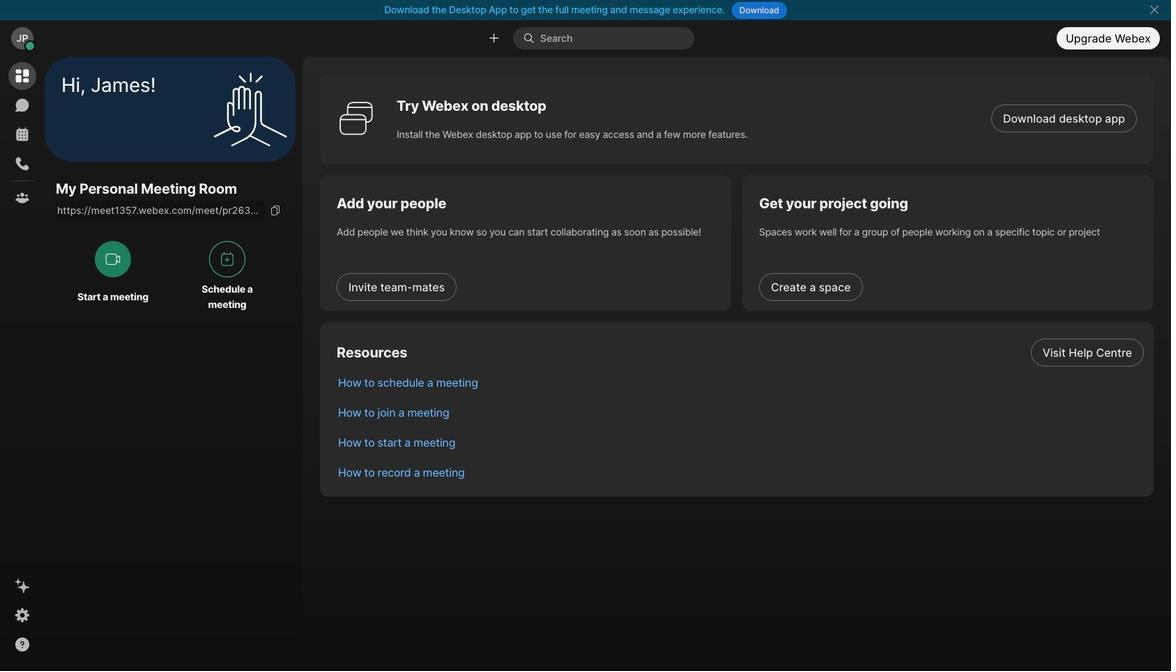 Task type: vqa. For each thing, say whether or not it's contained in the screenshot.
fifth list item
yes



Task type: describe. For each thing, give the bounding box(es) containing it.
two hands high-fiving image
[[208, 67, 292, 151]]



Task type: locate. For each thing, give the bounding box(es) containing it.
2 list item from the top
[[327, 367, 1154, 397]]

navigation
[[0, 56, 45, 671]]

cancel_16 image
[[1149, 4, 1160, 15]]

4 list item from the top
[[327, 427, 1154, 457]]

webex tab list
[[8, 62, 36, 212]]

1 list item from the top
[[327, 337, 1154, 367]]

list item
[[327, 337, 1154, 367], [327, 367, 1154, 397], [327, 397, 1154, 427], [327, 427, 1154, 457], [327, 457, 1154, 487]]

None text field
[[56, 201, 265, 220]]

3 list item from the top
[[327, 397, 1154, 427]]

5 list item from the top
[[327, 457, 1154, 487]]



